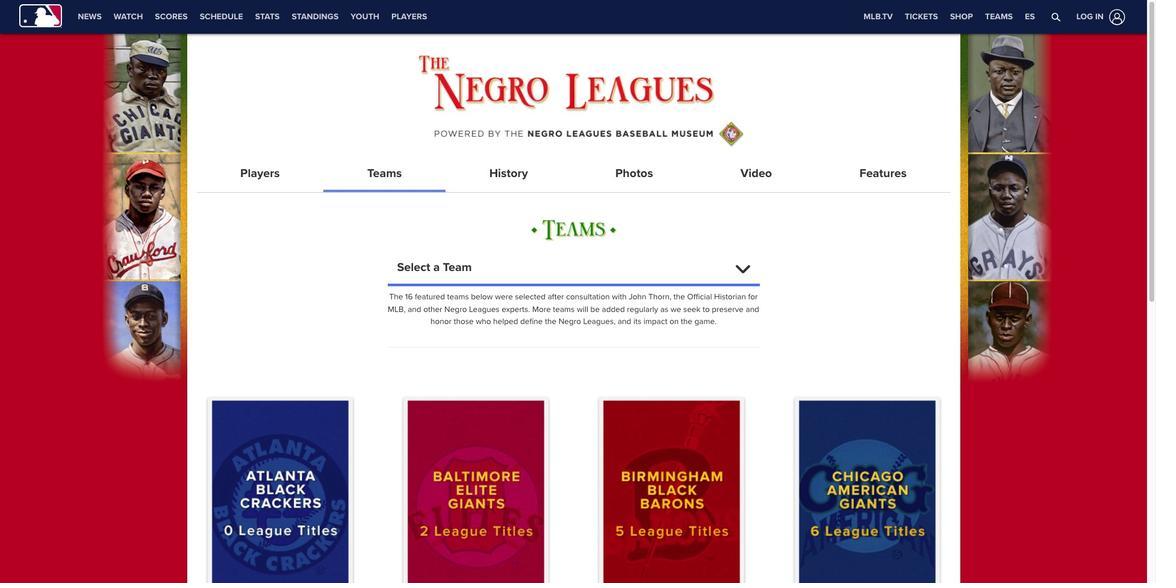 Task type: vqa. For each thing, say whether or not it's contained in the screenshot.
History Link
yes



Task type: describe. For each thing, give the bounding box(es) containing it.
john
[[629, 292, 647, 302]]

1 vertical spatial players link
[[206, 159, 314, 190]]

2 horizontal spatial and
[[746, 304, 760, 314]]

the right on
[[681, 316, 693, 327]]

added
[[602, 304, 625, 314]]

players for players link to the bottom
[[240, 166, 280, 181]]

select a team link
[[397, 253, 731, 284]]

a
[[434, 260, 440, 275]]

consultation
[[567, 292, 610, 302]]

in
[[1096, 11, 1104, 22]]

secondary navigation element
[[72, 0, 433, 34]]

major league baseball image
[[19, 4, 62, 28]]

seek
[[684, 304, 701, 314]]

we
[[671, 304, 682, 314]]

on
[[670, 316, 679, 327]]

define
[[521, 316, 543, 327]]

will
[[577, 304, 589, 314]]

who
[[476, 316, 491, 327]]

preserve
[[712, 304, 744, 314]]

for
[[749, 292, 758, 302]]

stats
[[255, 11, 280, 22]]

the 16 featured teams below were selected after consultation with john thorn, the official historian for mlb, and other negro leagues experts. more teams will be added regularly as we seek to preserve and honor those who helped define the negro leagues, and its impact on the game.
[[388, 292, 760, 327]]

0 vertical spatial negro
[[445, 304, 467, 314]]

historian
[[715, 292, 746, 302]]

selected
[[515, 292, 546, 302]]

regularly
[[627, 304, 659, 314]]

1 horizontal spatial teams link
[[980, 0, 1020, 34]]

history link
[[456, 159, 562, 190]]

leagues,
[[584, 316, 616, 327]]

mlb.tv
[[864, 11, 893, 22]]

leagues
[[469, 304, 500, 314]]

photos link
[[582, 159, 688, 190]]

0 horizontal spatial teams
[[447, 292, 469, 302]]

the down more
[[545, 316, 557, 327]]

news link
[[72, 0, 108, 34]]

watch link
[[108, 0, 149, 34]]

teams for teams link to the right
[[986, 11, 1014, 22]]

its
[[634, 316, 642, 327]]

video link
[[707, 159, 807, 190]]

were
[[495, 292, 513, 302]]

to
[[703, 304, 710, 314]]

players for the right players link
[[392, 11, 427, 22]]

tickets
[[905, 11, 939, 22]]

1 horizontal spatial players link
[[386, 0, 433, 34]]

log in
[[1077, 11, 1104, 22]]

mlb.tv link
[[858, 0, 899, 34]]

arrow expand image
[[736, 262, 750, 277]]

impact
[[644, 316, 668, 327]]

experts.
[[502, 304, 530, 314]]

features
[[860, 166, 907, 181]]

game.
[[695, 316, 717, 327]]

1 vertical spatial negro
[[559, 316, 581, 327]]

honor
[[431, 316, 452, 327]]

other
[[424, 304, 443, 314]]

team
[[443, 260, 472, 275]]

below
[[471, 292, 493, 302]]

scores
[[155, 11, 188, 22]]

news
[[78, 11, 102, 22]]

select
[[397, 260, 431, 275]]

standings
[[292, 11, 339, 22]]

schedule
[[200, 11, 243, 22]]



Task type: locate. For each thing, give the bounding box(es) containing it.
negro
[[445, 304, 467, 314], [559, 316, 581, 327]]

0 vertical spatial teams
[[447, 292, 469, 302]]

video
[[741, 166, 773, 181]]

teams left below
[[447, 292, 469, 302]]

1 horizontal spatial teams
[[553, 304, 575, 314]]

and down for
[[746, 304, 760, 314]]

thorn,
[[649, 292, 672, 302]]

shop
[[951, 11, 974, 22]]

teams down after
[[553, 304, 575, 314]]

select a team
[[397, 260, 472, 275]]

1 vertical spatial teams
[[368, 166, 402, 181]]

and
[[408, 304, 422, 314], [746, 304, 760, 314], [618, 316, 632, 327]]

helped
[[493, 316, 518, 327]]

0 vertical spatial teams link
[[980, 0, 1020, 34]]

1 horizontal spatial teams
[[986, 11, 1014, 22]]

0 horizontal spatial and
[[408, 304, 422, 314]]

teams inside "tertiary navigation" 'element'
[[986, 11, 1014, 22]]

players
[[392, 11, 427, 22], [240, 166, 280, 181]]

negro up those
[[445, 304, 467, 314]]

watch
[[114, 11, 143, 22]]

the
[[389, 292, 403, 302]]

0 horizontal spatial teams
[[368, 166, 402, 181]]

schedule link
[[194, 0, 249, 34]]

0 horizontal spatial teams link
[[333, 159, 436, 190]]

the up we
[[674, 292, 686, 302]]

youth
[[351, 11, 380, 22]]

featured
[[415, 292, 445, 302]]

0 vertical spatial players link
[[386, 0, 433, 34]]

top navigation element
[[0, 0, 1148, 34]]

official
[[688, 292, 712, 302]]

teams
[[986, 11, 1014, 22], [368, 166, 402, 181]]

1 horizontal spatial negro
[[559, 316, 581, 327]]

the
[[674, 292, 686, 302], [545, 316, 557, 327], [681, 316, 693, 327]]

1 horizontal spatial players
[[392, 11, 427, 22]]

as
[[661, 304, 669, 314]]

0 vertical spatial teams
[[986, 11, 1014, 22]]

1 vertical spatial teams link
[[333, 159, 436, 190]]

youth link
[[345, 0, 386, 34]]

shop link
[[945, 0, 980, 34]]

log in button
[[1070, 6, 1129, 27]]

teams for the bottommost teams link
[[368, 166, 402, 181]]

0 horizontal spatial players
[[240, 166, 280, 181]]

1 horizontal spatial and
[[618, 316, 632, 327]]

those
[[454, 316, 474, 327]]

players inside the secondary navigation element
[[392, 11, 427, 22]]

1 vertical spatial players
[[240, 166, 280, 181]]

players link
[[386, 0, 433, 34], [206, 159, 314, 190]]

16
[[405, 292, 413, 302]]

standings link
[[286, 0, 345, 34]]

teams
[[447, 292, 469, 302], [553, 304, 575, 314]]

features link
[[826, 159, 941, 190]]

more
[[533, 304, 551, 314]]

tickets link
[[899, 0, 945, 34]]

and down 16
[[408, 304, 422, 314]]

scores link
[[149, 0, 194, 34]]

es link
[[1020, 0, 1042, 34]]

be
[[591, 304, 600, 314]]

search image
[[1052, 12, 1061, 22]]

and left its
[[618, 316, 632, 327]]

with
[[612, 292, 627, 302]]

es
[[1026, 11, 1036, 22]]

after
[[548, 292, 564, 302]]

1 vertical spatial teams
[[553, 304, 575, 314]]

log
[[1077, 11, 1094, 22]]

0 horizontal spatial negro
[[445, 304, 467, 314]]

0 vertical spatial players
[[392, 11, 427, 22]]

tertiary navigation element
[[858, 0, 1042, 34]]

0 horizontal spatial players link
[[206, 159, 314, 190]]

negro down will
[[559, 316, 581, 327]]

teams link
[[980, 0, 1020, 34], [333, 159, 436, 190]]

photos
[[616, 166, 653, 181]]

mlb,
[[388, 304, 406, 314]]

history
[[490, 166, 528, 181]]

stats link
[[249, 0, 286, 34]]



